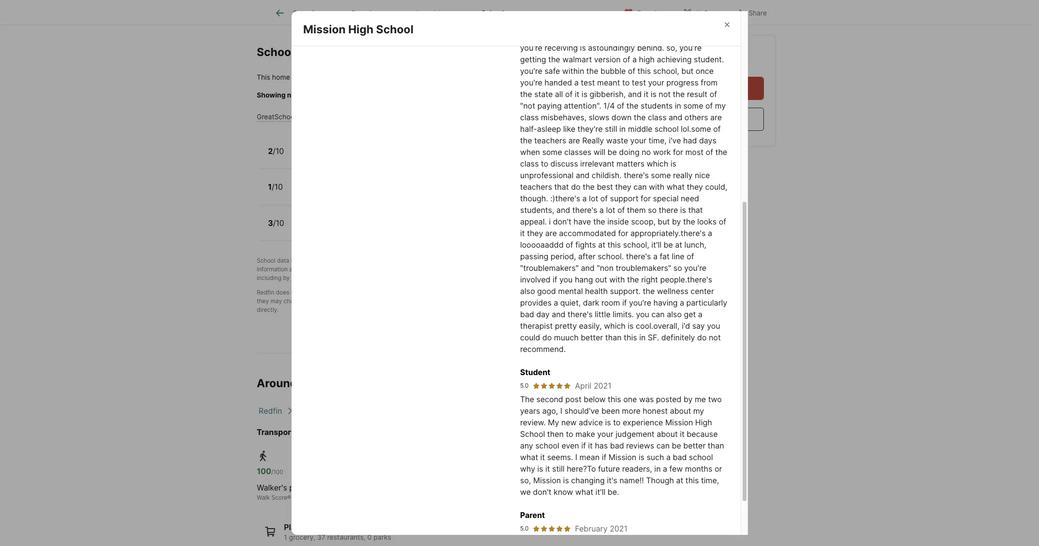 Task type: locate. For each thing, give the bounding box(es) containing it.
1 vertical spatial 1731
[[300, 377, 324, 391]]

0 vertical spatial 5.0
[[520, 382, 529, 390]]

rating 5.0 out of 5 element down parent
[[533, 525, 571, 533]]

tab list
[[257, 0, 533, 25]]

send a message button
[[636, 108, 764, 131]]

desired
[[513, 266, 533, 273]]

years
[[520, 406, 540, 416]]

mission up the don't
[[533, 476, 561, 486]]

district down reference
[[570, 298, 589, 305]]

by left the me
[[684, 395, 693, 405]]

not down the redfin does not endorse or guarantee this information.
[[328, 298, 337, 305]]

2 vertical spatial redfin
[[259, 407, 282, 416]]

1 vertical spatial i
[[575, 453, 577, 463]]

to down recommends
[[462, 266, 468, 273]]

3
[[268, 218, 273, 228]]

1 horizontal spatial 1
[[284, 534, 287, 542]]

change
[[284, 298, 304, 305]]

0 horizontal spatial st
[[353, 377, 365, 391]]

5.0 up the the
[[520, 382, 529, 390]]

any
[[520, 441, 533, 451]]

this home is within the
[[257, 73, 332, 81]]

showing nearby schools. please check the school district website to see all schools serving this home.
[[257, 91, 587, 99]]

to left see
[[472, 91, 478, 99]]

first
[[335, 266, 345, 273]]

or right the endorse
[[326, 289, 331, 297]]

be
[[526, 289, 533, 297], [379, 298, 386, 305], [672, 441, 681, 451]]

first step, and conduct their own investigation to determine their desired schools or school districts, including by contacting and visiting the schools themselves.
[[257, 266, 608, 282]]

or inside 'the second post below this one was posted by me two years ago, i should've been more honest about my review. my new advice is to experience mission high school then to make your judgement about it because any school even if it has bad reviews can be better than what it seems. i mean if mission is such a bad school why is it still here?to future readers, in a few months or so, mission is changing it's name!! though at this time, we don't know what it'll be.'
[[715, 465, 722, 474]]

two
[[708, 395, 722, 405]]

as right ratings
[[322, 266, 328, 273]]

it's
[[607, 476, 617, 486]]

schools right all on the left of the page
[[502, 91, 527, 99]]

see
[[480, 91, 491, 99]]

1 horizontal spatial their
[[499, 266, 511, 273]]

to down "been"
[[613, 418, 621, 428]]

0 vertical spatial 2021
[[594, 381, 612, 391]]

rating 5.0 out of 5 element for parent
[[533, 525, 571, 533]]

2 horizontal spatial by
[[684, 395, 693, 405]]

1 their from the left
[[398, 266, 411, 273]]

is down "been"
[[605, 418, 611, 428]]

contact
[[517, 298, 538, 305]]

the down used
[[540, 298, 549, 305]]

1 horizontal spatial by
[[323, 257, 329, 265]]

1 rating 5.0 out of 5 element from the top
[[533, 382, 571, 390]]

investigation
[[426, 266, 460, 273]]

0 horizontal spatial 1
[[268, 182, 272, 192]]

high inside 'the second post below this one was posted by me two years ago, i should've been more honest about my review. my new advice is to experience mission high school then to make your judgement about it because any school even if it has bad reviews can be better than what it seems. i mean if mission is such a bad school why is it still here?to future readers, in a few months or so, mission is changing it's name!! though at this time, we don't know what it'll be.'
[[695, 418, 712, 428]]

is right why on the bottom of the page
[[537, 465, 543, 474]]

a
[[705, 84, 710, 93], [690, 115, 695, 124], [371, 257, 374, 265], [330, 266, 333, 273], [557, 289, 561, 297], [666, 453, 671, 463], [663, 465, 667, 474]]

we
[[520, 488, 531, 497]]

not inside school service boundaries are intended to be used as a reference only; they may change and are not
[[328, 298, 337, 305]]

be right can
[[672, 441, 681, 451]]

0 vertical spatial 15th
[[700, 52, 721, 64]]

0 vertical spatial are
[[482, 289, 491, 297]]

only;
[[590, 289, 603, 297]]

about up can
[[657, 430, 678, 439]]

if down make
[[581, 441, 586, 451]]

1731 right 'around'
[[300, 377, 324, 391]]

still
[[552, 465, 565, 474]]

schools inside schools tab
[[481, 9, 508, 17]]

determine
[[469, 266, 497, 273]]

1 vertical spatial as
[[549, 289, 556, 297]]

by right provided
[[323, 257, 329, 265]]

bad up the few
[[673, 453, 687, 463]]

by inside 'the second post below this one was posted by me two years ago, i should've been more honest about my review. my new advice is to experience mission high school then to make your judgement about it because any school even if it has bad reviews can be better than what it seems. i mean if mission is such a bad school why is it still here?to future readers, in a few months or so, mission is changing it's name!! though at this time, we don't know what it'll be.'
[[684, 395, 693, 405]]

district inside guaranteed to be accurate. to verify school enrollment eligibility, contact the school district directly.
[[570, 298, 589, 305]]

1 down places
[[284, 534, 287, 542]]

to
[[472, 91, 478, 99], [462, 266, 468, 273], [519, 289, 524, 297], [371, 298, 377, 305], [613, 418, 621, 428], [566, 430, 573, 439]]

the right within
[[320, 73, 331, 81]]

0 vertical spatial 1731
[[676, 52, 698, 64]]

they
[[257, 298, 269, 305]]

this up guaranteed
[[362, 289, 372, 297]]

service
[[429, 289, 449, 297]]

1731 up request
[[676, 52, 698, 64]]

greatschools up step,
[[331, 257, 368, 265]]

0 horizontal spatial by
[[283, 275, 290, 282]]

overview tab
[[334, 1, 398, 25]]

redfin up they
[[257, 289, 274, 297]]

/10 up the 1 /10
[[273, 146, 284, 156]]

2 horizontal spatial or
[[715, 465, 722, 474]]

0 vertical spatial not
[[291, 289, 300, 297]]

if
[[581, 441, 586, 451], [602, 453, 607, 463]]

mean
[[580, 453, 600, 463]]

information.
[[374, 289, 407, 297]]

if down has
[[602, 453, 607, 463]]

greatschools
[[257, 113, 300, 121], [331, 257, 368, 265], [561, 257, 598, 265]]

my
[[548, 418, 559, 428]]

school left districts,
[[565, 266, 583, 273]]

1 vertical spatial are
[[317, 298, 326, 305]]

greatschools down showing at the top left of the page
[[257, 113, 300, 121]]

2 horizontal spatial schools
[[535, 266, 556, 273]]

boundaries
[[450, 289, 481, 297]]

it'll
[[596, 488, 606, 497]]

it up better
[[680, 430, 685, 439]]

by inside the first step, and conduct their own investigation to determine their desired schools or school districts, including by contacting and visiting the schools themselves.
[[283, 275, 290, 282]]

1 horizontal spatial what
[[575, 488, 593, 497]]

1 horizontal spatial or
[[557, 266, 563, 273]]

high down overview
[[348, 23, 373, 36]]

or up time, at bottom
[[715, 465, 722, 474]]

what down changing
[[575, 488, 593, 497]]

2 vertical spatial by
[[684, 395, 693, 405]]

0 vertical spatial be
[[526, 289, 533, 297]]

a right in at the bottom right of the page
[[663, 465, 667, 474]]

website
[[445, 91, 470, 99]]

their down buyers
[[499, 266, 511, 273]]

0 vertical spatial or
[[557, 266, 563, 273]]

and inside school service boundaries are intended to be used as a reference only; they may change and are not
[[305, 298, 316, 305]]

schools
[[481, 9, 508, 17], [257, 45, 300, 59]]

1 horizontal spatial 1731
[[676, 52, 698, 64]]

1 horizontal spatial high
[[695, 418, 712, 428]]

walker's
[[257, 484, 287, 493]]

1 horizontal spatial not
[[328, 298, 337, 305]]

redfin up investigation
[[440, 257, 457, 265]]

what
[[520, 453, 538, 463], [575, 488, 593, 497]]

school data is provided by greatschools
[[257, 257, 368, 265]]

2 vertical spatial be
[[672, 441, 681, 451]]

0 vertical spatial high
[[348, 23, 373, 36]]

1 horizontal spatial bad
[[673, 453, 687, 463]]

because
[[687, 430, 718, 439]]

rating 5.0 out of 5 element
[[533, 382, 571, 390], [533, 525, 571, 533]]

honest
[[643, 406, 668, 416]]

district left website
[[421, 91, 443, 99]]

data
[[277, 257, 289, 265]]

bad right has
[[610, 441, 624, 451]]

than
[[708, 441, 724, 451]]

0 horizontal spatial district
[[421, 91, 443, 99]]

0 horizontal spatial be
[[379, 298, 386, 305]]

1 horizontal spatial i
[[575, 453, 577, 463]]

1 vertical spatial not
[[328, 298, 337, 305]]

0 horizontal spatial 1731
[[300, 377, 324, 391]]

reference
[[562, 289, 588, 297]]

2 horizontal spatial be
[[672, 441, 681, 451]]

or inside the first step, and conduct their own investigation to determine their desired schools or school districts, including by contacting and visiting the schools themselves.
[[557, 266, 563, 273]]

tour
[[712, 84, 727, 93]]

high up because
[[695, 418, 712, 428]]

1 horizontal spatial st
[[723, 52, 733, 64]]

transportation
[[257, 428, 313, 438]]

though
[[646, 476, 674, 486]]

not up 'change'
[[291, 289, 300, 297]]

1 vertical spatial high
[[695, 418, 712, 428]]

as inside school service boundaries are intended to be used as a reference only; they may change and are not
[[549, 289, 556, 297]]

st for around 1731 15th st
[[353, 377, 365, 391]]

0 horizontal spatial 15th
[[327, 377, 351, 391]]

0 vertical spatial st
[[723, 52, 733, 64]]

all
[[493, 91, 500, 99]]

walk
[[257, 495, 270, 502]]

should've
[[565, 406, 599, 416]]

1 vertical spatial rating 5.0 out of 5 element
[[533, 525, 571, 533]]

1 vertical spatial 5.0
[[520, 525, 529, 533]]

school down review.
[[520, 430, 545, 439]]

0 vertical spatial redfin
[[440, 257, 457, 265]]

1 horizontal spatial are
[[482, 289, 491, 297]]

are down the endorse
[[317, 298, 326, 305]]

as inside , a nonprofit organization. redfin recommends buyers and renters use greatschools information and ratings as a
[[322, 266, 328, 273]]

rating
[[334, 113, 354, 121]]

0 vertical spatial /10
[[273, 146, 284, 156]]

by up does
[[283, 275, 290, 282]]

enrollment
[[459, 298, 488, 305]]

1 vertical spatial or
[[326, 289, 331, 297]]

paradise
[[289, 484, 321, 493]]

about down posted at the bottom
[[670, 406, 691, 416]]

a down can
[[666, 453, 671, 463]]

1 horizontal spatial if
[[602, 453, 607, 463]]

and down the endorse
[[305, 298, 316, 305]]

1 horizontal spatial 15th
[[700, 52, 721, 64]]

greatschools inside , a nonprofit organization. redfin recommends buyers and renters use greatschools information and ratings as a
[[561, 257, 598, 265]]

0 horizontal spatial schools
[[257, 45, 300, 59]]

0 horizontal spatial their
[[398, 266, 411, 273]]

0 horizontal spatial not
[[291, 289, 300, 297]]

0 vertical spatial schools
[[502, 91, 527, 99]]

/10 up 3 /10
[[272, 182, 283, 192]]

2 vertical spatial /10
[[273, 218, 284, 228]]

1 down 2
[[268, 182, 272, 192]]

the inside guaranteed to be accurate. to verify school enrollment eligibility, contact the school district directly.
[[540, 298, 549, 305]]

0 horizontal spatial schools
[[366, 275, 387, 282]]

2021 up below
[[594, 381, 612, 391]]

1 vertical spatial district
[[570, 298, 589, 305]]

15th for contact 1731 15th st
[[700, 52, 721, 64]]

1 inside places 1 grocery, 37 restaurants, 0 parks
[[284, 534, 287, 542]]

school
[[376, 23, 413, 36], [257, 257, 275, 265], [408, 289, 427, 297], [520, 430, 545, 439]]

information
[[257, 266, 288, 273]]

share
[[749, 8, 767, 17]]

review.
[[520, 418, 546, 428]]

contact
[[636, 52, 674, 64]]

0 horizontal spatial greatschools
[[257, 113, 300, 121]]

visiting
[[334, 275, 354, 282]]

schools tab
[[464, 1, 525, 25]]

verify
[[423, 298, 438, 305]]

rating 5.0 out of 5 element up second
[[533, 382, 571, 390]]

to inside guaranteed to be accurate. to verify school enrollment eligibility, contact the school district directly.
[[371, 298, 377, 305]]

favorite
[[637, 8, 663, 17]]

their up themselves.
[[398, 266, 411, 273]]

0 vertical spatial as
[[322, 266, 328, 273]]

1 5.0 from the top
[[520, 382, 529, 390]]

2021 right february on the bottom of the page
[[610, 524, 628, 534]]

to down new
[[566, 430, 573, 439]]

0 horizontal spatial as
[[322, 266, 328, 273]]

1 vertical spatial /10
[[272, 182, 283, 192]]

or down use
[[557, 266, 563, 273]]

1 /10
[[268, 182, 283, 192]]

by
[[323, 257, 329, 265], [283, 275, 290, 282], [684, 395, 693, 405]]

1 vertical spatial st
[[353, 377, 365, 391]]

are up enrollment
[[482, 289, 491, 297]]

the inside the first step, and conduct their own investigation to determine their desired schools or school districts, including by contacting and visiting the schools themselves.
[[355, 275, 364, 282]]

greatschools up districts,
[[561, 257, 598, 265]]

a inside school service boundaries are intended to be used as a reference only; they may change and are not
[[557, 289, 561, 297]]

0 horizontal spatial i
[[560, 406, 562, 416]]

experience
[[623, 418, 663, 428]]

1 vertical spatial redfin
[[257, 289, 274, 297]]

to down "information."
[[371, 298, 377, 305]]

st for contact 1731 15th st
[[723, 52, 733, 64]]

be down "information."
[[379, 298, 386, 305]]

1 vertical spatial 1
[[284, 534, 287, 542]]

0 horizontal spatial high
[[348, 23, 373, 36]]

school up the information
[[257, 257, 275, 265]]

1 horizontal spatial schools
[[481, 9, 508, 17]]

1 vertical spatial schools
[[257, 45, 300, 59]]

2 5.0 from the top
[[520, 525, 529, 533]]

2 horizontal spatial greatschools
[[561, 257, 598, 265]]

a left reference
[[557, 289, 561, 297]]

redfin does not endorse or guarantee this information.
[[257, 289, 407, 297]]

/10 down the 1 /10
[[273, 218, 284, 228]]

0 vertical spatial 1
[[268, 182, 272, 192]]

is up the 'know'
[[563, 476, 569, 486]]

x-out button
[[675, 2, 723, 22]]

organization.
[[403, 257, 438, 265]]

school down overview
[[376, 23, 413, 36]]

what up why on the bottom of the page
[[520, 453, 538, 463]]

1 horizontal spatial as
[[549, 289, 556, 297]]

0 vertical spatial if
[[581, 441, 586, 451]]

1 vertical spatial 15th
[[327, 377, 351, 391]]

1 vertical spatial be
[[379, 298, 386, 305]]

it
[[680, 430, 685, 439], [588, 441, 593, 451], [540, 453, 545, 463], [545, 465, 550, 474]]

as right used
[[549, 289, 556, 297]]

/10 for 3 /10
[[273, 218, 284, 228]]

/100
[[271, 469, 283, 476]]

2 rating 5.0 out of 5 element from the top
[[533, 525, 571, 533]]

school up to
[[408, 289, 427, 297]]

advice
[[579, 418, 603, 428]]

i right ago,
[[560, 406, 562, 416]]

to inside school service boundaries are intended to be used as a reference only; they may change and are not
[[519, 289, 524, 297]]

0 vertical spatial bad
[[610, 441, 624, 451]]

0 vertical spatial rating 5.0 out of 5 element
[[533, 382, 571, 390]]

1 vertical spatial 2021
[[610, 524, 628, 534]]

5.0 for parent
[[520, 525, 529, 533]]

1 vertical spatial schools
[[535, 266, 556, 273]]

1 horizontal spatial district
[[570, 298, 589, 305]]

school down 'then'
[[535, 441, 559, 451]]

mission down search
[[303, 23, 345, 36]]

it left seems.
[[540, 453, 545, 463]]

x-
[[697, 8, 703, 17]]

0 horizontal spatial what
[[520, 453, 538, 463]]

then
[[547, 430, 564, 439]]

schools down conduct
[[366, 275, 387, 282]]

better
[[683, 441, 706, 451]]

or
[[557, 266, 563, 273], [326, 289, 331, 297], [715, 465, 722, 474]]

2 vertical spatial or
[[715, 465, 722, 474]]

5.0 down parent
[[520, 525, 529, 533]]

1 vertical spatial by
[[283, 275, 290, 282]]

around
[[257, 377, 297, 391]]

i up here?to
[[575, 453, 577, 463]]

redfin for redfin does not endorse or guarantee this information.
[[257, 289, 274, 297]]

redfin up transportation
[[259, 407, 282, 416]]

1 horizontal spatial be
[[526, 289, 533, 297]]

make
[[576, 430, 595, 439]]

districts,
[[584, 266, 608, 273]]

as
[[322, 266, 328, 273], [549, 289, 556, 297]]

is down reviews
[[639, 453, 645, 463]]

be up contact
[[526, 289, 533, 297]]

, a nonprofit organization. redfin recommends buyers and renters use greatschools information and ratings as a
[[257, 257, 598, 273]]

0 vertical spatial schools
[[481, 9, 508, 17]]

the down step,
[[355, 275, 364, 282]]

mission up future
[[609, 453, 636, 463]]

1 horizontal spatial schools
[[502, 91, 527, 99]]



Task type: vqa. For each thing, say whether or not it's contained in the screenshot.
'you'
no



Task type: describe. For each thing, give the bounding box(es) containing it.
to inside the first step, and conduct their own investigation to determine their desired schools or school districts, including by contacting and visiting the schools themselves.
[[462, 266, 468, 273]]

home
[[272, 73, 290, 81]]

nonprofit
[[376, 257, 401, 265]]

rating 5.0 out of 5 element for student
[[533, 382, 571, 390]]

share button
[[727, 2, 775, 22]]

0 vertical spatial what
[[520, 453, 538, 463]]

including
[[257, 275, 281, 282]]

one
[[623, 395, 637, 405]]

2021 for february 2021
[[610, 524, 628, 534]]

parks
[[374, 534, 391, 542]]

this right the at on the bottom right
[[686, 476, 699, 486]]

1 vertical spatial bad
[[673, 453, 687, 463]]

restaurants,
[[327, 534, 366, 542]]

february 2021
[[575, 524, 628, 534]]

0 vertical spatial by
[[323, 257, 329, 265]]

2 /10
[[268, 146, 284, 156]]

greatschools summary rating
[[257, 113, 354, 121]]

and down ","
[[362, 266, 373, 273]]

0 vertical spatial about
[[670, 406, 691, 416]]

the right check
[[385, 91, 396, 99]]

at
[[676, 476, 683, 486]]

be inside school service boundaries are intended to be used as a reference only; they may change and are not
[[526, 289, 533, 297]]

so,
[[520, 476, 531, 486]]

it left still
[[545, 465, 550, 474]]

it left has
[[588, 441, 593, 451]]

message
[[696, 115, 731, 124]]

here?to
[[567, 465, 596, 474]]

school inside school service boundaries are intended to be used as a reference only; they may change and are not
[[408, 289, 427, 297]]

1731 for around
[[300, 377, 324, 391]]

37
[[317, 534, 325, 542]]

april 2021
[[575, 381, 612, 391]]

redfin inside , a nonprofit organization. redfin recommends buyers and renters use greatschools information and ratings as a
[[440, 257, 457, 265]]

own
[[412, 266, 424, 273]]

1 vertical spatial about
[[657, 430, 678, 439]]

100 /100
[[257, 467, 283, 477]]

walker's paradise walk score ®
[[257, 484, 321, 502]]

conduct
[[374, 266, 397, 273]]

1 vertical spatial if
[[602, 453, 607, 463]]

more
[[622, 406, 641, 416]]

this up "been"
[[608, 395, 621, 405]]

0 vertical spatial district
[[421, 91, 443, 99]]

high inside mission high school element
[[348, 23, 373, 36]]

and up contacting
[[289, 266, 300, 273]]

0 vertical spatial i
[[560, 406, 562, 416]]

is right data
[[291, 257, 295, 265]]

this left home.
[[554, 91, 566, 99]]

2021 for april 2021
[[594, 381, 612, 391]]

tab list containing search
[[257, 0, 533, 25]]

new
[[561, 418, 577, 428]]

a left first
[[330, 266, 333, 273]]

amenities
[[415, 9, 447, 17]]

search
[[293, 9, 316, 17]]

request a tour button
[[636, 77, 764, 100]]

been
[[601, 406, 620, 416]]

even
[[562, 441, 579, 451]]

mission down posted at the bottom
[[665, 418, 693, 428]]

posted
[[656, 395, 682, 405]]

0
[[367, 534, 372, 542]]

0 horizontal spatial if
[[581, 441, 586, 451]]

2
[[268, 146, 273, 156]]

school right check
[[398, 91, 419, 99]]

1 vertical spatial what
[[575, 488, 593, 497]]

be inside 'the second post below this one was posted by me two years ago, i should've been more honest about my review. my new advice is to experience mission high school then to make your judgement about it because any school even if it has bad reviews can be better than what it seems. i mean if mission is such a bad school why is it still here?to future readers, in a few months or so, mission is changing it's name!! though at this time, we don't know what it'll be.'
[[672, 441, 681, 451]]

greatschools summary rating link
[[257, 113, 354, 121]]

school down 'service'
[[440, 298, 458, 305]]

send a message
[[669, 115, 731, 124]]

is right "home"
[[292, 73, 297, 81]]

mission high school dialog
[[291, 0, 748, 547]]

schools.
[[312, 91, 340, 99]]

recommends
[[459, 257, 495, 265]]

parent
[[520, 511, 545, 521]]

be.
[[608, 488, 619, 497]]

february
[[575, 524, 608, 534]]

and up desired
[[516, 257, 527, 265]]

be inside guaranteed to be accurate. to verify school enrollment eligibility, contact the school district directly.
[[379, 298, 386, 305]]

summary
[[302, 113, 332, 121]]

intended
[[493, 289, 517, 297]]

favorite button
[[615, 2, 671, 22]]

around 1731 15th st
[[257, 377, 365, 391]]

/10 for 2 /10
[[273, 146, 284, 156]]

accurate.
[[387, 298, 413, 305]]

a right ","
[[371, 257, 374, 265]]

guarantee
[[333, 289, 361, 297]]

mission high school element
[[303, 11, 425, 36]]

such
[[647, 453, 664, 463]]

2 vertical spatial schools
[[366, 275, 387, 282]]

future
[[598, 465, 620, 474]]

amenities tab
[[398, 1, 464, 25]]

redfin for redfin
[[259, 407, 282, 416]]

/10 for 1 /10
[[272, 182, 283, 192]]

school service boundaries are intended to be used as a reference only; they may change and are not
[[257, 289, 603, 305]]

was
[[639, 395, 654, 405]]

themselves.
[[388, 275, 421, 282]]

school up months
[[689, 453, 713, 463]]

contacting
[[291, 275, 321, 282]]

within
[[299, 73, 318, 81]]

student
[[520, 368, 550, 377]]

to
[[414, 298, 421, 305]]

places
[[284, 523, 309, 533]]

your
[[597, 430, 613, 439]]

renters
[[528, 257, 548, 265]]

me
[[695, 395, 706, 405]]

may
[[271, 298, 282, 305]]

guaranteed
[[338, 298, 370, 305]]

ago,
[[542, 406, 558, 416]]

school inside the first step, and conduct their own investigation to determine their desired schools or school districts, including by contacting and visiting the schools themselves.
[[565, 266, 583, 273]]

provided
[[297, 257, 321, 265]]

and up the redfin does not endorse or guarantee this information.
[[322, 275, 332, 282]]

name!!
[[620, 476, 644, 486]]

school inside 'the second post below this one was posted by me two years ago, i should've been more honest about my review. my new advice is to experience mission high school then to make your judgement about it because any school even if it has bad reviews can be better than what it seems. i mean if mission is such a bad school why is it still here?to future readers, in a few months or so, mission is changing it's name!! though at this time, we don't know what it'll be.'
[[520, 430, 545, 439]]

time,
[[701, 476, 719, 486]]

why
[[520, 465, 535, 474]]

1731 for contact
[[676, 52, 698, 64]]

below
[[584, 395, 606, 405]]

a left tour
[[705, 84, 710, 93]]

few
[[669, 465, 683, 474]]

1 horizontal spatial greatschools
[[331, 257, 368, 265]]

school down reference
[[550, 298, 568, 305]]

0 horizontal spatial or
[[326, 289, 331, 297]]

know
[[554, 488, 573, 497]]

use
[[549, 257, 559, 265]]

don't
[[533, 488, 551, 497]]

overview
[[351, 9, 381, 17]]

mission high school
[[303, 23, 413, 36]]

april
[[575, 381, 592, 391]]

eligibility,
[[490, 298, 516, 305]]

score
[[271, 495, 287, 502]]

2 their from the left
[[499, 266, 511, 273]]

my
[[693, 406, 704, 416]]

0 horizontal spatial are
[[317, 298, 326, 305]]

0 horizontal spatial bad
[[610, 441, 624, 451]]

has
[[595, 441, 608, 451]]

5.0 for student
[[520, 382, 529, 390]]

15th for around 1731 15th st
[[327, 377, 351, 391]]

a right send
[[690, 115, 695, 124]]

send
[[669, 115, 689, 124]]



